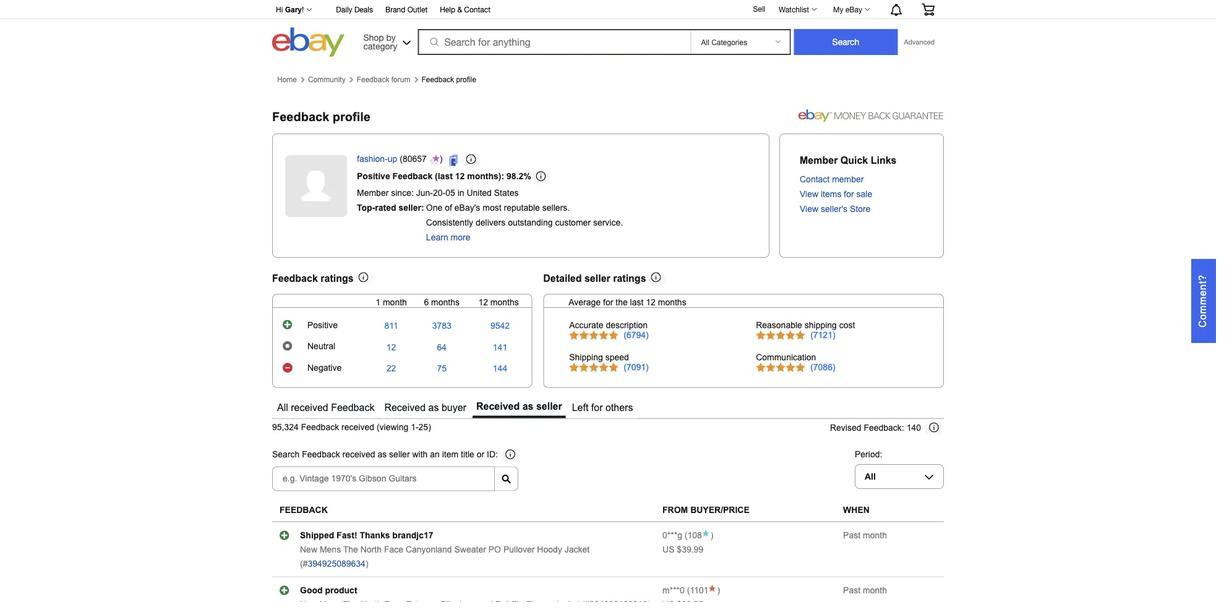 Task type: vqa. For each thing, say whether or not it's contained in the screenshot.


Task type: locate. For each thing, give the bounding box(es) containing it.
1 past month from the top
[[844, 531, 888, 541]]

2 ratings from the left
[[613, 273, 647, 284]]

product
[[325, 586, 357, 596]]

1 vertical spatial contact
[[800, 175, 830, 184]]

0 vertical spatial view
[[800, 190, 819, 199]]

of
[[445, 203, 452, 213]]

20-
[[433, 189, 446, 198]]

3783 button
[[432, 322, 452, 332]]

2 past from the top
[[844, 586, 861, 596]]

1 vertical spatial positive
[[308, 321, 338, 330]]

for for left for others
[[592, 402, 603, 414]]

good product element
[[300, 586, 357, 596]]

period:
[[855, 450, 883, 460]]

shop by category banner
[[269, 0, 944, 60]]

past month element
[[844, 531, 888, 541], [844, 586, 888, 596]]

for down member
[[844, 190, 855, 199]]

feedback profile down community link
[[272, 110, 371, 123]]

1 vertical spatial view
[[800, 205, 819, 214]]

brandjc17
[[393, 531, 434, 541]]

1 horizontal spatial profile
[[456, 75, 477, 84]]

0 vertical spatial feedback left by buyer. element
[[663, 531, 683, 541]]

for left the the
[[603, 298, 614, 307]]

0 horizontal spatial received
[[385, 402, 426, 414]]

1 vertical spatial member
[[357, 189, 389, 198]]

(7086)
[[811, 363, 836, 372]]

1 past from the top
[[844, 531, 861, 541]]

feedback left by buyer. element left 1101
[[663, 586, 685, 596]]

( 108
[[683, 531, 702, 541]]

1 vertical spatial feedback profile
[[272, 110, 371, 123]]

0 horizontal spatial profile
[[333, 110, 371, 123]]

1 past month element from the top
[[844, 531, 888, 541]]

feedback left by buyer. element containing 0***g
[[663, 531, 683, 541]]

months up 9542
[[491, 298, 519, 307]]

all button
[[855, 465, 944, 490]]

1 months from the left
[[431, 298, 460, 307]]

click to go to fashion-up ebay store image
[[449, 154, 461, 167]]

select the feedback time period you want to see element
[[855, 450, 883, 460]]

95,324
[[272, 423, 299, 433]]

left for others
[[572, 402, 633, 414]]

0 horizontal spatial seller
[[389, 451, 410, 460]]

1
[[376, 298, 381, 307]]

feedback inside button
[[331, 402, 375, 414]]

ratings
[[321, 273, 354, 284], [613, 273, 647, 284]]

profile
[[456, 75, 477, 84], [333, 110, 371, 123]]

1 vertical spatial for
[[603, 298, 614, 307]]

months):
[[467, 172, 504, 181]]

customer
[[555, 218, 591, 228]]

2 horizontal spatial months
[[658, 298, 687, 307]]

as for buyer
[[429, 402, 439, 414]]

as
[[523, 401, 534, 412], [429, 402, 439, 414], [378, 451, 387, 460]]

received for 95,324
[[342, 423, 374, 433]]

1 vertical spatial month
[[863, 531, 888, 541]]

mens
[[320, 545, 341, 555]]

0 horizontal spatial for
[[592, 402, 603, 414]]

0 vertical spatial all
[[277, 402, 288, 414]]

as left buyer at the bottom left
[[429, 402, 439, 414]]

community
[[308, 75, 346, 84]]

0 horizontal spatial feedback profile
[[272, 110, 371, 123]]

past month element for 108
[[844, 531, 888, 541]]

1 horizontal spatial all
[[865, 472, 876, 482]]

shipping
[[805, 321, 837, 331]]

received for search
[[343, 451, 375, 460]]

0 vertical spatial past month element
[[844, 531, 888, 541]]

member
[[800, 155, 838, 166], [357, 189, 389, 198]]

0 vertical spatial received
[[291, 402, 328, 414]]

1 vertical spatial profile
[[333, 110, 371, 123]]

others
[[606, 402, 633, 414]]

1 horizontal spatial contact
[[800, 175, 830, 184]]

positive up neutral
[[308, 321, 338, 330]]

2 horizontal spatial as
[[523, 401, 534, 412]]

feedback left by buyer. element up us
[[663, 531, 683, 541]]

( for 0***g
[[685, 531, 688, 541]]

past month element for 1101
[[844, 586, 888, 596]]

0 horizontal spatial contact
[[464, 5, 491, 14]]

12 button
[[387, 343, 396, 353]]

contact up items
[[800, 175, 830, 184]]

daily
[[336, 5, 353, 14]]

left
[[572, 402, 589, 414]]

view
[[800, 190, 819, 199], [800, 205, 819, 214]]

feedback left by buyer. element
[[663, 531, 683, 541], [663, 586, 685, 596]]

( right 0***g
[[685, 531, 688, 541]]

2 view from the top
[[800, 205, 819, 214]]

2 past month element from the top
[[844, 586, 888, 596]]

seller
[[585, 273, 611, 284], [537, 401, 562, 412], [389, 451, 410, 460]]

received down 95,324 feedback received (viewing 1-25)
[[343, 451, 375, 460]]

since:
[[391, 189, 414, 198]]

0 vertical spatial profile
[[456, 75, 477, 84]]

months right last
[[658, 298, 687, 307]]

shop
[[364, 32, 384, 42]]

0 vertical spatial seller
[[585, 273, 611, 284]]

seller left left
[[537, 401, 562, 412]]

1 vertical spatial past month element
[[844, 586, 888, 596]]

received down the 144 button
[[477, 401, 520, 412]]

watchlist
[[779, 5, 810, 14]]

1 vertical spatial past month
[[844, 586, 888, 596]]

(#
[[300, 560, 308, 569]]

0 horizontal spatial member
[[357, 189, 389, 198]]

1 horizontal spatial feedback profile
[[422, 75, 477, 84]]

contact member view items for sale view seller's store
[[800, 175, 873, 214]]

view left seller's at right top
[[800, 205, 819, 214]]

received left (viewing
[[342, 423, 374, 433]]

positive for positive feedback (last 12 months): 98.2%
[[357, 172, 390, 181]]

community link
[[308, 75, 346, 84]]

deals
[[355, 5, 373, 14]]

2 horizontal spatial seller
[[585, 273, 611, 284]]

advanced link
[[898, 30, 941, 54]]

none submit inside shop by category "banner"
[[794, 29, 898, 55]]

1 vertical spatial all
[[865, 472, 876, 482]]

feedback profile right forum
[[422, 75, 477, 84]]

(7091)
[[624, 363, 649, 372]]

12 right 6 months
[[479, 298, 488, 307]]

comment?
[[1198, 275, 1209, 328]]

0 vertical spatial for
[[844, 190, 855, 199]]

profile for feedback profile page for fashion-up element
[[333, 110, 371, 123]]

received inside 'all received feedback' button
[[291, 402, 328, 414]]

new mens the north face canyonland sweater po pullover hoody jacket (#
[[300, 545, 590, 569]]

average
[[569, 298, 601, 307]]

1 horizontal spatial for
[[603, 298, 614, 307]]

seller inside button
[[537, 401, 562, 412]]

1 horizontal spatial positive
[[357, 172, 390, 181]]

2 vertical spatial received
[[343, 451, 375, 460]]

all inside button
[[277, 402, 288, 414]]

0 vertical spatial member
[[800, 155, 838, 166]]

user profile for fashion-up image
[[285, 155, 347, 217]]

past for ( 1101
[[844, 586, 861, 596]]

view left items
[[800, 190, 819, 199]]

received
[[291, 402, 328, 414], [342, 423, 374, 433], [343, 451, 375, 460]]

98.2%
[[507, 172, 531, 181]]

last
[[630, 298, 644, 307]]

the
[[343, 545, 358, 555]]

108
[[688, 531, 702, 541]]

north
[[361, 545, 382, 555]]

seller left with
[[389, 451, 410, 460]]

3 months from the left
[[658, 298, 687, 307]]

pullover
[[504, 545, 535, 555]]

member up contact member link
[[800, 155, 838, 166]]

as left left
[[523, 401, 534, 412]]

member inside member since: jun-20-05 in united states top-rated seller: one of ebay's most reputable sellers. consistently delivers outstanding customer service. learn more
[[357, 189, 389, 198]]

1 horizontal spatial ratings
[[613, 273, 647, 284]]

0 vertical spatial past
[[844, 531, 861, 541]]

feedback profile
[[422, 75, 477, 84], [272, 110, 371, 123]]

learn
[[426, 233, 449, 243]]

12 down 811 button
[[387, 343, 396, 352]]

feedback left by buyer. element containing m***0
[[663, 586, 685, 596]]

my ebay link
[[827, 2, 876, 17]]

1 vertical spatial feedback left by buyer. element
[[663, 586, 685, 596]]

feedback left by buyer. element for ( 1101
[[663, 586, 685, 596]]

) right 1101
[[718, 586, 721, 596]]

feedback profile for feedback profile page for fashion-up element
[[272, 110, 371, 123]]

received for received as seller
[[477, 401, 520, 412]]

( right m***0
[[687, 586, 690, 596]]

past for ( 108
[[844, 531, 861, 541]]

positive down fashion-up link
[[357, 172, 390, 181]]

(last
[[435, 172, 453, 181]]

) down the north
[[366, 560, 369, 569]]

2 vertical spatial for
[[592, 402, 603, 414]]

shipping
[[570, 353, 603, 363]]

seller up average
[[585, 273, 611, 284]]

or
[[477, 451, 485, 460]]

feedback:
[[864, 424, 905, 433]]

months right 6
[[431, 298, 460, 307]]

for for average for the last 12 months
[[603, 298, 614, 307]]

all up 95,324
[[277, 402, 288, 414]]

1 horizontal spatial seller
[[537, 401, 562, 412]]

2 vertical spatial month
[[863, 586, 888, 596]]

past month for 108
[[844, 531, 888, 541]]

from buyer/price element
[[663, 506, 750, 516]]

3783
[[432, 322, 452, 331]]

1 horizontal spatial member
[[800, 155, 838, 166]]

1 vertical spatial received
[[342, 423, 374, 433]]

received
[[477, 401, 520, 412], [385, 402, 426, 414]]

all received feedback button
[[274, 398, 378, 419]]

all inside dropdown button
[[865, 472, 876, 482]]

view seller's store link
[[800, 205, 871, 214]]

months for 12 months
[[491, 298, 519, 307]]

feedback profile page for fashion-up element
[[272, 110, 371, 123]]

0 vertical spatial feedback profile
[[422, 75, 477, 84]]

for right left
[[592, 402, 603, 414]]

accurate
[[570, 321, 604, 331]]

22 button
[[387, 364, 396, 374]]

all down period:
[[865, 472, 876, 482]]

0 vertical spatial contact
[[464, 5, 491, 14]]

( right the up
[[400, 154, 403, 164]]

1 feedback left by buyer. element from the top
[[663, 531, 683, 541]]

received up 95,324
[[291, 402, 328, 414]]

2 months from the left
[[491, 298, 519, 307]]

None submit
[[794, 29, 898, 55]]

feedback
[[357, 75, 390, 84], [422, 75, 454, 84], [272, 110, 329, 123], [393, 172, 433, 181], [272, 273, 318, 284], [331, 402, 375, 414], [301, 423, 339, 433], [302, 451, 340, 460]]

140
[[907, 424, 922, 433]]

0 vertical spatial positive
[[357, 172, 390, 181]]

for inside left for others button
[[592, 402, 603, 414]]

1 vertical spatial (
[[685, 531, 688, 541]]

7091 ratings received on shipping speed. click to check average rating. element
[[624, 363, 649, 372]]

0 horizontal spatial ratings
[[321, 273, 354, 284]]

0 horizontal spatial as
[[378, 451, 387, 460]]

6794 ratings received on accurate description. click to check average rating. element
[[624, 331, 649, 341]]

us
[[663, 545, 675, 555]]

title
[[461, 451, 475, 460]]

contact right &
[[464, 5, 491, 14]]

(7121) button
[[811, 331, 836, 341]]

2 past month from the top
[[844, 586, 888, 596]]

communication
[[756, 353, 817, 363]]

1 horizontal spatial received
[[477, 401, 520, 412]]

1 vertical spatial seller
[[537, 401, 562, 412]]

month
[[383, 298, 407, 307], [863, 531, 888, 541], [863, 586, 888, 596]]

0 horizontal spatial all
[[277, 402, 288, 414]]

1 horizontal spatial months
[[491, 298, 519, 307]]

1 vertical spatial past
[[844, 586, 861, 596]]

2 horizontal spatial for
[[844, 190, 855, 199]]

positive feedback (last 12 months): 98.2%
[[357, 172, 531, 181]]

1 horizontal spatial as
[[429, 402, 439, 414]]

po
[[489, 545, 501, 555]]

received up 1-
[[385, 402, 426, 414]]

$39.99
[[677, 545, 704, 555]]

average for the last 12 months
[[569, 298, 687, 307]]

outlet
[[408, 5, 428, 14]]

my ebay
[[834, 5, 863, 14]]

2 vertical spatial (
[[687, 586, 690, 596]]

1 month
[[376, 298, 407, 307]]

0 vertical spatial past month
[[844, 531, 888, 541]]

member up top-
[[357, 189, 389, 198]]

as up e.g. vintage 1970's gibson guitars 'text field'
[[378, 451, 387, 460]]

your shopping cart image
[[922, 3, 936, 16]]

0 horizontal spatial positive
[[308, 321, 338, 330]]

account navigation
[[269, 0, 944, 19]]

811
[[385, 322, 398, 331]]

0 horizontal spatial months
[[431, 298, 460, 307]]

daily deals
[[336, 5, 373, 14]]

2 feedback left by buyer. element from the top
[[663, 586, 685, 596]]

month for 0***g
[[863, 531, 888, 541]]

6
[[424, 298, 429, 307]]



Task type: describe. For each thing, give the bounding box(es) containing it.
feedback inside 'link'
[[357, 75, 390, 84]]

brand outlet
[[386, 5, 428, 14]]

home
[[277, 75, 297, 84]]

shop by category button
[[358, 28, 414, 54]]

top-
[[357, 203, 375, 213]]

month for m***0
[[863, 586, 888, 596]]

sell
[[754, 4, 766, 13]]

141 button
[[493, 343, 508, 353]]

the
[[616, 298, 628, 307]]

fast!
[[337, 531, 357, 541]]

from
[[663, 506, 688, 516]]

positive for positive
[[308, 321, 338, 330]]

&
[[458, 5, 462, 14]]

394925089634
[[308, 560, 366, 569]]

one
[[426, 203, 443, 213]]

all for all received feedback
[[277, 402, 288, 414]]

shipped fast! thanks brandjc17 element
[[300, 531, 434, 541]]

1 view from the top
[[800, 190, 819, 199]]

22
[[387, 364, 396, 374]]

( 1101
[[685, 586, 709, 596]]

feedback
[[280, 506, 328, 516]]

member quick links
[[800, 155, 897, 166]]

fashion-up link
[[357, 154, 398, 167]]

contact inside contact member view items for sale view seller's store
[[800, 175, 830, 184]]

feedback left by buyer. element for ( 108
[[663, 531, 683, 541]]

feedback forum
[[357, 75, 411, 84]]

up
[[388, 154, 398, 164]]

brand
[[386, 5, 406, 14]]

speed
[[606, 353, 629, 363]]

links
[[871, 155, 897, 166]]

when element
[[844, 506, 870, 516]]

95,324 feedback received (viewing 1-25)
[[272, 423, 431, 433]]

received for received as buyer
[[385, 402, 426, 414]]

jun-
[[416, 189, 433, 198]]

64 button
[[437, 343, 447, 353]]

(6794)
[[624, 331, 649, 341]]

75 button
[[437, 364, 447, 374]]

gary
[[285, 6, 302, 14]]

seller:
[[399, 203, 424, 213]]

canyonland
[[406, 545, 452, 555]]

(7091) button
[[624, 363, 649, 373]]

with
[[412, 451, 428, 460]]

(viewing
[[377, 423, 409, 433]]

detailed seller ratings
[[544, 273, 647, 284]]

forum
[[392, 75, 411, 84]]

0 vertical spatial month
[[383, 298, 407, 307]]

1 ratings from the left
[[321, 273, 354, 284]]

feedback ratings
[[272, 273, 354, 284]]

reasonable
[[756, 321, 803, 331]]

received as seller button
[[473, 398, 566, 419]]

more
[[451, 233, 471, 243]]

0***g
[[663, 531, 683, 541]]

811 button
[[385, 322, 398, 332]]

shop by category
[[364, 32, 397, 51]]

ebay's
[[455, 203, 481, 213]]

as for seller
[[523, 401, 534, 412]]

ebay money back guarantee policy image
[[799, 107, 944, 122]]

when
[[844, 506, 870, 516]]

contact member link
[[800, 175, 864, 184]]

home link
[[277, 75, 297, 84]]

member
[[833, 175, 864, 184]]

64
[[437, 343, 447, 352]]

2 vertical spatial seller
[[389, 451, 410, 460]]

1101
[[690, 586, 709, 596]]

7086 ratings received on communication. click to check average rating. element
[[811, 363, 836, 372]]

detailed
[[544, 273, 582, 284]]

advanced
[[905, 38, 935, 46]]

buyer/price
[[691, 506, 750, 516]]

e.g. Vintage 1970's Gibson Guitars text field
[[272, 467, 495, 492]]

!
[[302, 6, 304, 14]]

feedback profile main content
[[272, 70, 1217, 603]]

past month for 1101
[[844, 586, 888, 596]]

profile for feedback profile link on the top left
[[456, 75, 477, 84]]

search feedback received as seller with an item title or id:
[[272, 451, 498, 460]]

) right 108
[[711, 531, 714, 541]]

buyer
[[442, 402, 467, 414]]

sweater
[[455, 545, 486, 555]]

1-
[[411, 423, 419, 433]]

member for member since: jun-20-05 in united states top-rated seller: one of ebay's most reputable sellers. consistently delivers outstanding customer service. learn more
[[357, 189, 389, 198]]

an
[[430, 451, 440, 460]]

months for 6 months
[[431, 298, 460, 307]]

member since: jun-20-05 in united states top-rated seller: one of ebay's most reputable sellers. consistently delivers outstanding customer service. learn more
[[357, 189, 623, 243]]

12 right last
[[646, 298, 656, 307]]

0 vertical spatial (
[[400, 154, 403, 164]]

feedback element
[[280, 506, 328, 516]]

description
[[606, 321, 648, 331]]

75
[[437, 364, 447, 374]]

view items for sale link
[[800, 190, 873, 199]]

most
[[483, 203, 502, 213]]

(6794) button
[[624, 331, 649, 341]]

feedback profile for feedback profile link on the top left
[[422, 75, 477, 84]]

9542 button
[[491, 322, 510, 332]]

for inside contact member view items for sale view seller's store
[[844, 190, 855, 199]]

shipped fast! thanks brandjc17
[[300, 531, 434, 541]]

consistently
[[426, 218, 474, 228]]

) left click to go to fashion-up ebay store icon
[[440, 154, 445, 164]]

new
[[300, 545, 318, 555]]

negative
[[308, 364, 342, 373]]

05
[[446, 189, 455, 198]]

(7121)
[[811, 331, 836, 341]]

contact inside 'link'
[[464, 5, 491, 14]]

member for member quick links
[[800, 155, 838, 166]]

seller's
[[821, 205, 848, 214]]

comment? link
[[1192, 259, 1217, 343]]

Search for anything text field
[[420, 30, 689, 54]]

united
[[467, 189, 492, 198]]

outstanding
[[508, 218, 553, 228]]

received as buyer button
[[381, 398, 470, 419]]

all for all
[[865, 472, 876, 482]]

fashion-
[[357, 154, 388, 164]]

reputable
[[504, 203, 540, 213]]

80657
[[403, 154, 427, 164]]

7121 ratings received on reasonable shipping cost. click to check average rating. element
[[811, 331, 836, 341]]

feedback profile link
[[422, 75, 477, 84]]

items
[[821, 190, 842, 199]]

( for m***0
[[687, 586, 690, 596]]

sellers.
[[543, 203, 570, 213]]

sell link
[[748, 4, 771, 13]]

my
[[834, 5, 844, 14]]

12 right (last
[[455, 172, 465, 181]]

neutral
[[308, 342, 336, 352]]

feedback score is 80657 element
[[403, 154, 427, 167]]



